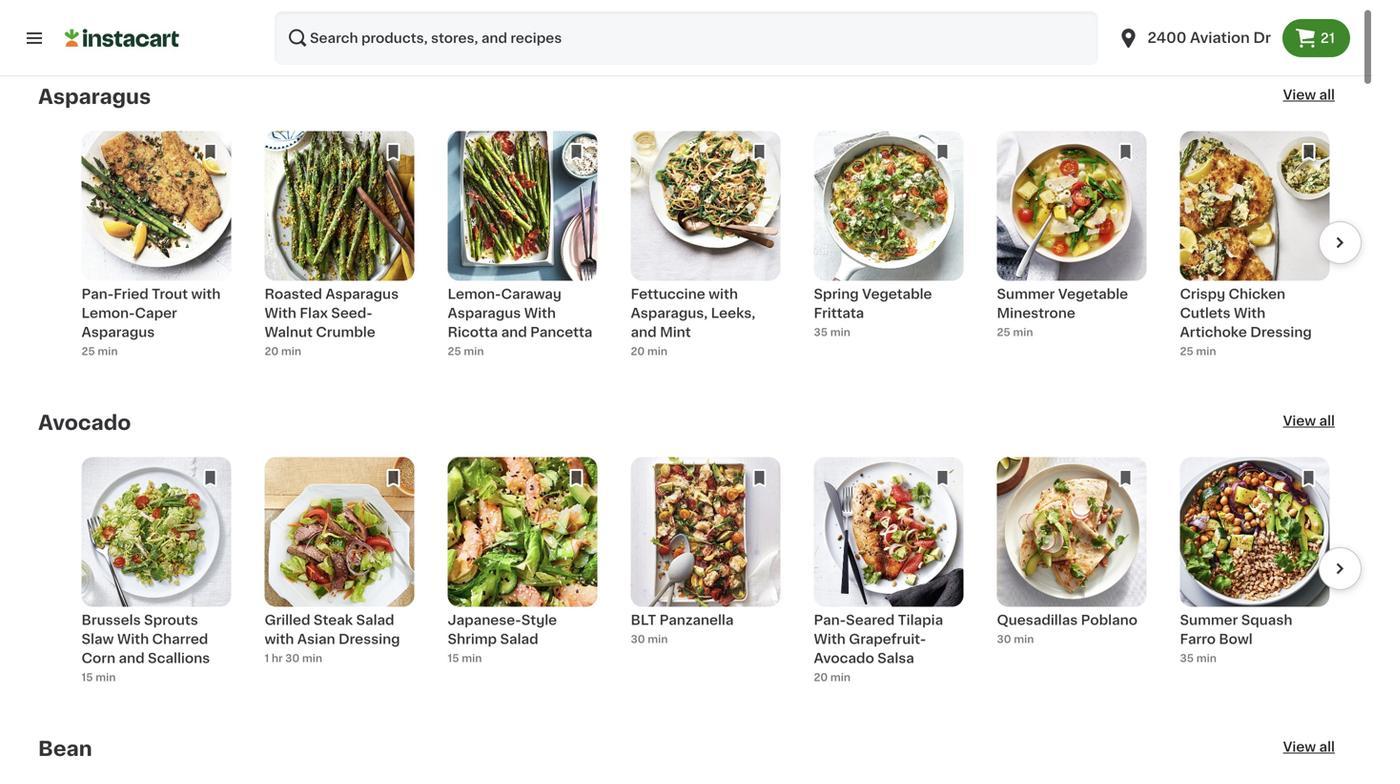 Task type: locate. For each thing, give the bounding box(es) containing it.
1 horizontal spatial 35
[[1181, 654, 1194, 664]]

1 vertical spatial item carousel region
[[38, 457, 1362, 692]]

scallions
[[148, 652, 210, 665]]

0 horizontal spatial 20
[[265, 346, 279, 357]]

min for farro
[[1197, 654, 1217, 664]]

summer
[[997, 288, 1055, 301], [1181, 614, 1239, 627]]

item carousel region for avocado
[[38, 457, 1362, 692]]

salad
[[356, 614, 395, 627], [500, 633, 539, 646]]

0 vertical spatial salad
[[356, 614, 395, 627]]

grilled steak salad with asian dressing
[[265, 614, 400, 646]]

1 vertical spatial lemon-
[[82, 307, 135, 320]]

all for asparagus
[[1320, 88, 1336, 102]]

1 vertical spatial all
[[1320, 414, 1336, 428]]

3 view all from the top
[[1284, 741, 1336, 754]]

20
[[265, 346, 279, 357], [631, 346, 645, 357], [814, 673, 828, 683]]

1 vertical spatial 15
[[82, 673, 93, 683]]

1 horizontal spatial 30 min
[[997, 634, 1035, 645]]

25 min down ricotta
[[448, 346, 484, 357]]

20 min for mint
[[631, 346, 668, 357]]

30 min for blt
[[631, 634, 668, 645]]

min down ricotta
[[464, 346, 484, 357]]

25 down the minestrone
[[997, 327, 1011, 338]]

asparagus up ricotta
[[448, 307, 521, 320]]

view all for asparagus
[[1284, 88, 1336, 102]]

min down quesadillas
[[1014, 634, 1035, 645]]

vegetable right spring
[[863, 288, 933, 301]]

1 horizontal spatial dressing
[[1251, 326, 1313, 339]]

35 for frittata
[[814, 327, 828, 338]]

2400 aviation dr button
[[1106, 11, 1283, 65]]

35 down farro
[[1181, 654, 1194, 664]]

15 down corn on the left of the page
[[82, 673, 93, 683]]

summer up farro
[[1181, 614, 1239, 627]]

3 all from the top
[[1320, 741, 1336, 754]]

min down corn on the left of the page
[[96, 673, 116, 683]]

1 horizontal spatial and
[[501, 326, 527, 339]]

30 for blt panzanella
[[631, 634, 645, 645]]

1 horizontal spatial 15
[[448, 654, 459, 664]]

1 horizontal spatial vegetable
[[1059, 288, 1129, 301]]

min down the minestrone
[[1014, 327, 1034, 338]]

20 down asparagus,
[[631, 346, 645, 357]]

min down the blt
[[648, 634, 668, 645]]

bowl
[[1220, 633, 1253, 646]]

0 vertical spatial view
[[1284, 88, 1317, 102]]

21
[[1321, 31, 1336, 45]]

20 min for walnut
[[265, 346, 301, 357]]

with up walnut
[[265, 307, 297, 320]]

salad inside grilled steak salad with asian dressing
[[356, 614, 395, 627]]

0 horizontal spatial 15 min
[[82, 673, 116, 683]]

recipe card group containing pan-fried trout with lemon-caper asparagus
[[82, 131, 231, 366]]

min down farro
[[1197, 654, 1217, 664]]

25 for lemon-caraway asparagus with ricotta and pancetta
[[448, 346, 461, 357]]

all for bean
[[1320, 741, 1336, 754]]

15
[[448, 654, 459, 664], [82, 673, 93, 683]]

lemon- down fried
[[82, 307, 135, 320]]

1 view all from the top
[[1284, 88, 1336, 102]]

min for shrimp
[[462, 654, 482, 664]]

1 item carousel region from the top
[[38, 131, 1362, 366]]

lemon-
[[448, 288, 501, 301], [82, 307, 135, 320]]

and left mint
[[631, 326, 657, 339]]

summer inside the summer vegetable minestrone
[[997, 288, 1055, 301]]

30 min
[[631, 634, 668, 645], [997, 634, 1035, 645]]

30 min down quesadillas
[[997, 634, 1035, 645]]

view all link
[[1284, 85, 1336, 108], [1284, 412, 1336, 435], [1284, 738, 1336, 761]]

fettuccine with asparagus, leeks, and mint
[[631, 288, 756, 339]]

20 min for avocado
[[814, 673, 851, 683]]

2 view all from the top
[[1284, 414, 1336, 428]]

20 min down walnut
[[265, 346, 301, 357]]

dressing for chicken
[[1251, 326, 1313, 339]]

flax
[[300, 307, 328, 320]]

0 horizontal spatial and
[[119, 652, 145, 665]]

pan- inside pan-seared tilapia with grapefruit- avocado salsa
[[814, 614, 846, 627]]

hr
[[272, 654, 283, 664]]

2 vegetable from the left
[[1059, 288, 1129, 301]]

0 horizontal spatial lemon-
[[82, 307, 135, 320]]

with inside grilled steak salad with asian dressing
[[265, 633, 294, 646]]

2 horizontal spatial and
[[631, 326, 657, 339]]

min down frittata
[[831, 327, 851, 338]]

and right corn on the left of the page
[[119, 652, 145, 665]]

view all
[[1284, 88, 1336, 102], [1284, 414, 1336, 428], [1284, 741, 1336, 754]]

25
[[997, 327, 1011, 338], [82, 346, 95, 357], [448, 346, 461, 357], [1181, 346, 1194, 357]]

0 vertical spatial 15
[[448, 654, 459, 664]]

min down shrimp
[[462, 654, 482, 664]]

panzanella
[[660, 614, 734, 627]]

2 horizontal spatial 20 min
[[814, 673, 851, 683]]

2 30 min from the left
[[997, 634, 1035, 645]]

1 horizontal spatial salad
[[500, 633, 539, 646]]

vegetable inside the summer vegetable minestrone
[[1059, 288, 1129, 301]]

2 vertical spatial view all
[[1284, 741, 1336, 754]]

15 min down corn on the left of the page
[[82, 673, 116, 683]]

tilapia
[[898, 614, 944, 627]]

1 horizontal spatial 15 min
[[448, 654, 482, 664]]

summer up the minestrone
[[997, 288, 1055, 301]]

asparagus inside "roasted asparagus with flax seed- walnut crumble"
[[326, 288, 399, 301]]

25 min for lemon-caraway asparagus with ricotta and pancetta
[[448, 346, 484, 357]]

view all link for avocado
[[1284, 412, 1336, 435]]

2 item carousel region from the top
[[38, 457, 1362, 692]]

with for and
[[117, 633, 149, 646]]

vegetable for frittata
[[863, 288, 933, 301]]

None search field
[[275, 11, 1099, 65]]

pan- left trout on the left of page
[[82, 288, 114, 301]]

view
[[1284, 88, 1317, 102], [1284, 414, 1317, 428], [1284, 741, 1317, 754]]

35 min down frittata
[[814, 327, 851, 338]]

1 vertical spatial salad
[[500, 633, 539, 646]]

dr
[[1254, 31, 1272, 45]]

recipe card group containing roasted asparagus with flax seed- walnut crumble
[[265, 131, 415, 366]]

0 horizontal spatial 20 min
[[265, 346, 301, 357]]

1 view from the top
[[1284, 88, 1317, 102]]

20 for roasted asparagus with flax seed- walnut crumble
[[265, 346, 279, 357]]

min for asparagus
[[464, 346, 484, 357]]

item carousel region containing brussels sprouts slaw with charred corn and scallions
[[38, 457, 1362, 692]]

asparagus up seed-
[[326, 288, 399, 301]]

salad inside 'japanese-style shrimp salad'
[[500, 633, 539, 646]]

1 vertical spatial 35
[[1181, 654, 1194, 664]]

35
[[814, 327, 828, 338], [1181, 654, 1194, 664]]

avocado
[[38, 413, 131, 433], [814, 652, 875, 665]]

1 horizontal spatial lemon-
[[448, 288, 501, 301]]

15 min down shrimp
[[448, 654, 482, 664]]

2 view from the top
[[1284, 414, 1317, 428]]

35 min for farro
[[1181, 654, 1217, 664]]

2400
[[1148, 31, 1187, 45]]

0 horizontal spatial vegetable
[[863, 288, 933, 301]]

dressing
[[1251, 326, 1313, 339], [339, 633, 400, 646]]

0 vertical spatial view all link
[[1284, 85, 1336, 108]]

3 view all link from the top
[[1284, 738, 1336, 761]]

2 all from the top
[[1320, 414, 1336, 428]]

with left grapefruit-
[[814, 633, 846, 646]]

and right ricotta
[[501, 326, 527, 339]]

30 right hr
[[285, 654, 300, 664]]

0 vertical spatial dressing
[[1251, 326, 1313, 339]]

min down walnut
[[281, 346, 301, 357]]

with for pancetta
[[524, 307, 556, 320]]

2 view all link from the top
[[1284, 412, 1336, 435]]

vegetable
[[863, 288, 933, 301], [1059, 288, 1129, 301]]

20 min down mint
[[631, 346, 668, 357]]

0 horizontal spatial dressing
[[339, 633, 400, 646]]

min for with
[[281, 346, 301, 357]]

dressing for steak
[[339, 633, 400, 646]]

asparagus inside pan-fried trout with lemon-caper asparagus
[[82, 326, 155, 339]]

pan-fried trout with lemon-caper asparagus
[[82, 288, 221, 339]]

2 vertical spatial all
[[1320, 741, 1336, 754]]

vegetable inside spring vegetable frittata
[[863, 288, 933, 301]]

min down pan-fried trout with lemon-caper asparagus
[[98, 346, 118, 357]]

0 horizontal spatial salad
[[356, 614, 395, 627]]

1 vertical spatial 15 min
[[82, 673, 116, 683]]

minestrone
[[997, 307, 1076, 320]]

1 vertical spatial avocado
[[814, 652, 875, 665]]

0 horizontal spatial avocado
[[38, 413, 131, 433]]

1 view all link from the top
[[1284, 85, 1336, 108]]

2 vertical spatial view all link
[[1284, 738, 1336, 761]]

1 vegetable from the left
[[863, 288, 933, 301]]

1 vertical spatial view all
[[1284, 414, 1336, 428]]

0 vertical spatial lemon-
[[448, 288, 501, 301]]

seed-
[[331, 307, 373, 320]]

and inside lemon-caraway asparagus with ricotta and pancetta
[[501, 326, 527, 339]]

25 down ricotta
[[448, 346, 461, 357]]

ricotta
[[448, 326, 498, 339]]

summer inside summer squash farro bowl
[[1181, 614, 1239, 627]]

1 vertical spatial 35 min
[[1181, 654, 1217, 664]]

1 horizontal spatial avocado
[[814, 652, 875, 665]]

salad right steak
[[356, 614, 395, 627]]

0 vertical spatial summer
[[997, 288, 1055, 301]]

2400 aviation dr
[[1148, 31, 1272, 45]]

pancetta
[[531, 326, 593, 339]]

salad down style
[[500, 633, 539, 646]]

0 vertical spatial 35
[[814, 327, 828, 338]]

35 min
[[814, 327, 851, 338], [1181, 654, 1217, 664]]

asparagus down fried
[[82, 326, 155, 339]]

dressing inside grilled steak salad with asian dressing
[[339, 633, 400, 646]]

1 30 min from the left
[[631, 634, 668, 645]]

japanese-
[[448, 614, 522, 627]]

0 vertical spatial 15 min
[[448, 654, 482, 664]]

20 min down pan-seared tilapia with grapefruit- avocado salsa
[[814, 673, 851, 683]]

recipe card group containing blt panzanella
[[631, 457, 781, 692]]

asparagus,
[[631, 307, 708, 320]]

pan- inside pan-fried trout with lemon-caper asparagus
[[82, 288, 114, 301]]

1 horizontal spatial 20 min
[[631, 346, 668, 357]]

view for bean
[[1284, 741, 1317, 754]]

with inside pan-fried trout with lemon-caper asparagus
[[191, 288, 221, 301]]

all for avocado
[[1320, 414, 1336, 428]]

lemon- inside pan-fried trout with lemon-caper asparagus
[[82, 307, 135, 320]]

avocado inside pan-seared tilapia with grapefruit- avocado salsa
[[814, 652, 875, 665]]

0 horizontal spatial 35 min
[[814, 327, 851, 338]]

2 horizontal spatial 20
[[814, 673, 828, 683]]

1 horizontal spatial with
[[265, 633, 294, 646]]

2 horizontal spatial 30
[[997, 634, 1012, 645]]

0 horizontal spatial 15
[[82, 673, 93, 683]]

25 down pan-fried trout with lemon-caper asparagus
[[82, 346, 95, 357]]

1 vertical spatial view all link
[[1284, 412, 1336, 435]]

trout
[[152, 288, 188, 301]]

20 min
[[265, 346, 301, 357], [631, 346, 668, 357], [814, 673, 851, 683]]

recipe card group containing quesadillas poblano
[[997, 457, 1147, 692]]

spring vegetable frittata
[[814, 288, 933, 320]]

recipe card group
[[82, 131, 231, 366], [265, 131, 415, 366], [448, 131, 598, 366], [631, 131, 781, 366], [814, 131, 964, 366], [997, 131, 1147, 366], [1181, 131, 1330, 366], [82, 457, 231, 692], [265, 457, 415, 692], [448, 457, 598, 692], [631, 457, 781, 692], [814, 457, 964, 692], [997, 457, 1147, 692], [1181, 457, 1330, 692]]

0 vertical spatial avocado
[[38, 413, 131, 433]]

with down caraway
[[524, 307, 556, 320]]

slaw
[[82, 633, 114, 646]]

with up hr
[[265, 633, 294, 646]]

item carousel region containing pan-fried trout with lemon-caper asparagus
[[38, 131, 1362, 366]]

0 horizontal spatial 30 min
[[631, 634, 668, 645]]

30 min down the blt
[[631, 634, 668, 645]]

3 view from the top
[[1284, 741, 1317, 754]]

30 down the blt
[[631, 634, 645, 645]]

crumble
[[316, 326, 376, 339]]

min for tilapia
[[831, 673, 851, 683]]

0 horizontal spatial 30
[[285, 654, 300, 664]]

leeks,
[[711, 307, 756, 320]]

30 down quesadillas
[[997, 634, 1012, 645]]

30
[[631, 634, 645, 645], [997, 634, 1012, 645], [285, 654, 300, 664]]

0 vertical spatial view all
[[1284, 88, 1336, 102]]

0 horizontal spatial summer
[[997, 288, 1055, 301]]

sprouts
[[144, 614, 198, 627]]

1 horizontal spatial summer
[[1181, 614, 1239, 627]]

min for minestrone
[[1014, 327, 1034, 338]]

0 horizontal spatial with
[[191, 288, 221, 301]]

min down artichoke
[[1197, 346, 1217, 357]]

lemon- inside lemon-caraway asparagus with ricotta and pancetta
[[448, 288, 501, 301]]

asian
[[297, 633, 335, 646]]

with inside pan-seared tilapia with grapefruit- avocado salsa
[[814, 633, 846, 646]]

min down mint
[[648, 346, 668, 357]]

1 horizontal spatial 20
[[631, 346, 645, 357]]

35 down frittata
[[814, 327, 828, 338]]

with down brussels
[[117, 633, 149, 646]]

25 down artichoke
[[1181, 346, 1194, 357]]

crispy
[[1181, 288, 1226, 301]]

min for cutlets
[[1197, 346, 1217, 357]]

1 vertical spatial pan-
[[814, 614, 846, 627]]

japanese-style shrimp salad
[[448, 614, 557, 646]]

25 min
[[997, 327, 1034, 338], [82, 346, 118, 357], [448, 346, 484, 357], [1181, 346, 1217, 357]]

20 down pan-seared tilapia with grapefruit- avocado salsa
[[814, 673, 828, 683]]

item carousel region
[[38, 131, 1362, 366], [38, 457, 1362, 692]]

vegetable up the minestrone
[[1059, 288, 1129, 301]]

25 min down pan-fried trout with lemon-caper asparagus
[[82, 346, 118, 357]]

1 vertical spatial summer
[[1181, 614, 1239, 627]]

grilled
[[265, 614, 311, 627]]

with
[[191, 288, 221, 301], [709, 288, 738, 301], [265, 633, 294, 646]]

with for pan-fried trout with lemon-caper asparagus
[[191, 288, 221, 301]]

25 for crispy chicken cutlets with artichoke dressing
[[1181, 346, 1194, 357]]

1 vertical spatial dressing
[[339, 633, 400, 646]]

dressing down steak
[[339, 633, 400, 646]]

with up leeks,
[[709, 288, 738, 301]]

1 all from the top
[[1320, 88, 1336, 102]]

1 horizontal spatial pan-
[[814, 614, 846, 627]]

and
[[501, 326, 527, 339], [631, 326, 657, 339], [119, 652, 145, 665]]

summer vegetable minestrone
[[997, 288, 1129, 320]]

dressing down the "chicken"
[[1251, 326, 1313, 339]]

1 horizontal spatial 35 min
[[1181, 654, 1217, 664]]

min down pan-seared tilapia with grapefruit- avocado salsa
[[831, 673, 851, 683]]

1
[[265, 654, 269, 664]]

min down asian
[[302, 654, 322, 664]]

20 for pan-seared tilapia with grapefruit- avocado salsa
[[814, 673, 828, 683]]

item carousel region for asparagus
[[38, 131, 1362, 366]]

with
[[265, 307, 297, 320], [524, 307, 556, 320], [1234, 307, 1266, 320], [117, 633, 149, 646], [814, 633, 846, 646]]

25 min down the minestrone
[[997, 327, 1034, 338]]

min for frittata
[[831, 327, 851, 338]]

view all link for asparagus
[[1284, 85, 1336, 108]]

0 horizontal spatial 35
[[814, 327, 828, 338]]

steak
[[314, 614, 353, 627]]

min
[[831, 327, 851, 338], [1014, 327, 1034, 338], [98, 346, 118, 357], [281, 346, 301, 357], [464, 346, 484, 357], [648, 346, 668, 357], [1197, 346, 1217, 357], [648, 634, 668, 645], [1014, 634, 1035, 645], [302, 654, 322, 664], [462, 654, 482, 664], [1197, 654, 1217, 664], [96, 673, 116, 683], [831, 673, 851, 683]]

with down the "chicken"
[[1234, 307, 1266, 320]]

asparagus
[[38, 87, 151, 107], [326, 288, 399, 301], [448, 307, 521, 320], [82, 326, 155, 339]]

15 for brussels sprouts slaw with charred corn and scallions
[[82, 673, 93, 683]]

with inside brussels sprouts slaw with charred corn and scallions
[[117, 633, 149, 646]]

1 horizontal spatial 30
[[631, 634, 645, 645]]

pan-
[[82, 288, 114, 301], [814, 614, 846, 627]]

2 vertical spatial view
[[1284, 741, 1317, 754]]

1 vertical spatial view
[[1284, 414, 1317, 428]]

0 vertical spatial all
[[1320, 88, 1336, 102]]

aviation
[[1191, 31, 1250, 45]]

chicken
[[1229, 288, 1286, 301]]

35 min down farro
[[1181, 654, 1217, 664]]

view all for bean
[[1284, 741, 1336, 754]]

with inside lemon-caraway asparagus with ricotta and pancetta
[[524, 307, 556, 320]]

0 horizontal spatial pan-
[[82, 288, 114, 301]]

recipe card group containing crispy chicken cutlets with artichoke dressing
[[1181, 131, 1330, 366]]

20 down walnut
[[265, 346, 279, 357]]

0 vertical spatial 35 min
[[814, 327, 851, 338]]

25 min for summer vegetable minestrone
[[997, 327, 1034, 338]]

0 vertical spatial pan-
[[82, 288, 114, 301]]

dressing inside crispy chicken cutlets with artichoke dressing
[[1251, 326, 1313, 339]]

lemon- up ricotta
[[448, 288, 501, 301]]

2 horizontal spatial with
[[709, 288, 738, 301]]

with right trout on the left of page
[[191, 288, 221, 301]]

15 min
[[448, 654, 482, 664], [82, 673, 116, 683]]

15 down shrimp
[[448, 654, 459, 664]]

Search field
[[275, 11, 1099, 65]]

0 vertical spatial item carousel region
[[38, 131, 1362, 366]]

view all link for bean
[[1284, 738, 1336, 761]]

all
[[1320, 88, 1336, 102], [1320, 414, 1336, 428], [1320, 741, 1336, 754]]

and inside brussels sprouts slaw with charred corn and scallions
[[119, 652, 145, 665]]

25 min down artichoke
[[1181, 346, 1217, 357]]

pan- left tilapia
[[814, 614, 846, 627]]



Task type: describe. For each thing, give the bounding box(es) containing it.
shrimp
[[448, 633, 497, 646]]

vegetables
[[38, 10, 203, 38]]

30 min for quesadillas
[[997, 634, 1035, 645]]

vegetable for minestrone
[[1059, 288, 1129, 301]]

25 for summer vegetable minestrone
[[997, 327, 1011, 338]]

and inside fettuccine with asparagus, leeks, and mint
[[631, 326, 657, 339]]

salsa
[[878, 652, 915, 665]]

21 button
[[1283, 19, 1351, 57]]

min for slaw
[[96, 673, 116, 683]]

squash
[[1242, 614, 1293, 627]]

25 min for crispy chicken cutlets with artichoke dressing
[[1181, 346, 1217, 357]]

recipe card group containing grilled steak salad with asian dressing
[[265, 457, 415, 692]]

fettuccine
[[631, 288, 706, 301]]

recipe card group containing fettuccine with asparagus, leeks, and mint
[[631, 131, 781, 366]]

recipe card group containing pan-seared tilapia with grapefruit- avocado salsa
[[814, 457, 964, 692]]

20 for fettuccine with asparagus, leeks, and mint
[[631, 346, 645, 357]]

recipe card group containing lemon-caraway asparagus with ricotta and pancetta
[[448, 131, 598, 366]]

roasted asparagus with flax seed- walnut crumble
[[265, 288, 399, 339]]

mint
[[660, 326, 691, 339]]

summer squash farro bowl
[[1181, 614, 1293, 646]]

1 hr 30 min
[[265, 654, 322, 664]]

with inside crispy chicken cutlets with artichoke dressing
[[1234, 307, 1266, 320]]

caraway
[[501, 288, 562, 301]]

farro
[[1181, 633, 1216, 646]]

with inside "roasted asparagus with flax seed- walnut crumble"
[[265, 307, 297, 320]]

crispy chicken cutlets with artichoke dressing
[[1181, 288, 1313, 339]]

recipe card group containing summer vegetable minestrone
[[997, 131, 1147, 366]]

with inside fettuccine with asparagus, leeks, and mint
[[709, 288, 738, 301]]

frittata
[[814, 307, 865, 320]]

spring
[[814, 288, 859, 301]]

with for grilled steak salad with asian dressing
[[265, 633, 294, 646]]

caper
[[135, 307, 177, 320]]

quesadillas
[[997, 614, 1078, 627]]

fried
[[114, 288, 149, 301]]

view for avocado
[[1284, 414, 1317, 428]]

summer for minestrone
[[997, 288, 1055, 301]]

instacart logo image
[[65, 27, 179, 50]]

lemon-caraway asparagus with ricotta and pancetta
[[448, 288, 593, 339]]

artichoke
[[1181, 326, 1248, 339]]

blt panzanella
[[631, 614, 734, 627]]

15 for japanese-style shrimp salad
[[448, 654, 459, 664]]

pan-seared tilapia with grapefruit- avocado salsa
[[814, 614, 944, 665]]

35 for farro
[[1181, 654, 1194, 664]]

30 for quesadillas poblano
[[997, 634, 1012, 645]]

seared
[[846, 614, 895, 627]]

blt
[[631, 614, 657, 627]]

pan- for fried
[[82, 288, 114, 301]]

bean
[[38, 739, 92, 759]]

asparagus inside lemon-caraway asparagus with ricotta and pancetta
[[448, 307, 521, 320]]

2400 aviation dr button
[[1118, 11, 1272, 65]]

brussels sprouts slaw with charred corn and scallions
[[82, 614, 210, 665]]

view for asparagus
[[1284, 88, 1317, 102]]

recipe card group containing summer squash farro bowl
[[1181, 457, 1330, 692]]

15 min for brussels sprouts slaw with charred corn and scallions
[[82, 673, 116, 683]]

corn
[[82, 652, 115, 665]]

style
[[522, 614, 557, 627]]

quesadillas poblano
[[997, 614, 1138, 627]]

min for trout
[[98, 346, 118, 357]]

pan- for seared
[[814, 614, 846, 627]]

poblano
[[1082, 614, 1138, 627]]

15 min for japanese-style shrimp salad
[[448, 654, 482, 664]]

summer for farro
[[1181, 614, 1239, 627]]

grapefruit-
[[849, 633, 927, 646]]

25 for pan-fried trout with lemon-caper asparagus
[[82, 346, 95, 357]]

cutlets
[[1181, 307, 1231, 320]]

recipe card group containing brussels sprouts slaw with charred corn and scallions
[[82, 457, 231, 692]]

35 min for frittata
[[814, 327, 851, 338]]

recipe card group containing japanese-style shrimp salad
[[448, 457, 598, 692]]

charred
[[152, 633, 208, 646]]

view all for avocado
[[1284, 414, 1336, 428]]

walnut
[[265, 326, 313, 339]]

min for asparagus,
[[648, 346, 668, 357]]

asparagus down instacart logo
[[38, 87, 151, 107]]

with for salsa
[[814, 633, 846, 646]]

brussels
[[82, 614, 141, 627]]

recipe card group containing spring vegetable frittata
[[814, 131, 964, 366]]

25 min for pan-fried trout with lemon-caper asparagus
[[82, 346, 118, 357]]

roasted
[[265, 288, 322, 301]]



Task type: vqa. For each thing, say whether or not it's contained in the screenshot.
The Summer
yes



